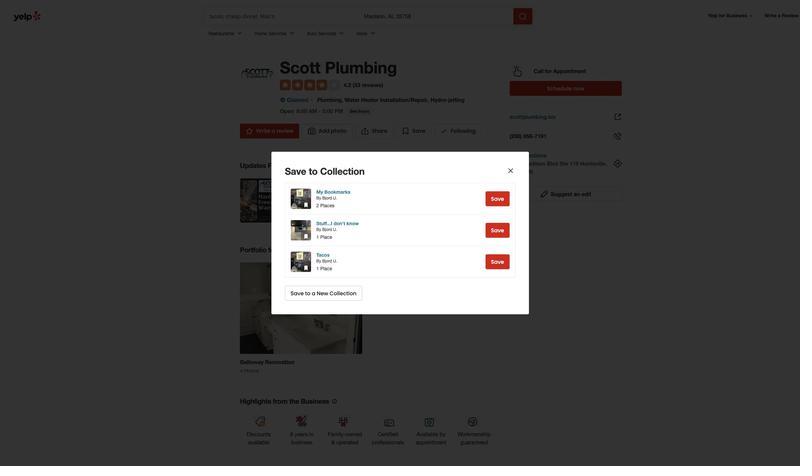 Task type: vqa. For each thing, say whether or not it's contained in the screenshot.
'and'
no



Task type: describe. For each thing, give the bounding box(es) containing it.
bjord inside tacos by bjord u. 1 place
[[322, 259, 332, 264]]

business
[[291, 440, 313, 446]]

more
[[357, 31, 368, 36]]

jetting
[[448, 97, 465, 103]]

more link
[[351, 24, 383, 44]]

stuff...i don't know link
[[316, 221, 359, 226]]

going
[[325, 196, 337, 201]]

24 camera v2 image
[[308, 127, 316, 135]]

by inside tacos by bjord u. 1 place
[[316, 259, 321, 264]]

24 chevron down v2 image for restaurants
[[235, 29, 244, 37]]

to for a
[[305, 290, 311, 297]]

pm
[[335, 108, 343, 114]]

the for portfolio
[[285, 246, 294, 254]]

my bookmarks link
[[316, 189, 351, 195]]

available_by_appointment image
[[424, 414, 438, 427]]

tacos
[[316, 252, 330, 258]]

new
[[317, 290, 328, 297]]

photos
[[244, 368, 259, 374]]

scott plumbing is now offering leak detection.…
[[436, 204, 512, 216]]

next image
[[481, 197, 489, 205]]

save to collection
[[285, 166, 365, 177]]

24 phone v2 image
[[614, 132, 622, 140]]

highlights from the business
[[240, 397, 329, 405]]

search image
[[519, 12, 527, 21]]

is for plumbing
[[470, 204, 473, 209]]

a for review
[[272, 127, 275, 135]]

leak inside scott plumbing are pro leak detection specialists!
[[495, 185, 508, 191]]

am
[[309, 108, 317, 114]]

water
[[345, 97, 360, 103]]

auto services link
[[302, 24, 351, 44]]

leak inside 'scott plumbing is now offering leak detection.…'
[[502, 204, 512, 209]]

auto services
[[307, 31, 336, 36]]

reviews)
[[362, 82, 383, 88]]

be
[[344, 196, 349, 201]]

2
[[316, 203, 319, 208]]

plumbing for scott plumbing are pro leak detection specialists!
[[450, 185, 474, 191]]

available
[[248, 440, 269, 446]]

yelp for business
[[708, 13, 747, 18]]

write a review
[[256, 127, 294, 135]]

freeze
[[303, 185, 320, 191]]

1 inside "stuff...i don't know by bjord u. 1 place"
[[316, 235, 319, 240]]

scott for scott plumbing are pro leak detection specialists!
[[436, 185, 449, 191]]

(33
[[353, 82, 360, 88]]

(256)
[[510, 133, 522, 139]]

hours
[[358, 109, 369, 114]]

following
[[451, 127, 476, 135]]

save to collection dialog
[[0, 0, 800, 466]]

user actions element
[[703, 9, 800, 23]]

cold!
[[351, 196, 365, 201]]

business for highlights from the business
[[301, 397, 329, 405]]

home
[[254, 31, 267, 36]]

may
[[309, 202, 318, 208]]

4.2
[[344, 82, 351, 88]]

discounts_available image
[[252, 414, 266, 427]]

write a review link
[[762, 10, 800, 22]]

plumbing for scott plumbing is now offering leak detection.…
[[448, 204, 468, 209]]

directions
[[520, 152, 547, 159]]

business categories element
[[203, 24, 800, 44]]

scott plumbing
[[280, 58, 397, 77]]

workmanship_guaranteed image
[[467, 414, 481, 427]]

now inside button
[[573, 85, 585, 92]]

plumbing , water heater installation/repair , hydro-jetting
[[317, 97, 465, 103]]

add photo link
[[302, 124, 353, 139]]

home services link
[[249, 24, 302, 44]]

24 star v2 image
[[245, 127, 254, 135]]

this
[[322, 185, 331, 191]]

save to a new collection
[[291, 290, 357, 297]]

pro
[[485, 185, 494, 191]]

detection
[[436, 193, 460, 199]]

by inside "stuff...i don't know by bjord u. 1 place"
[[316, 227, 321, 232]]

from
[[268, 161, 284, 169]]

photo
[[331, 127, 347, 135]]

bjord inside my bookmarks by bjord u. 2 places
[[322, 196, 332, 201]]

save to collection region
[[285, 165, 515, 301]]

2 , from the left
[[428, 97, 429, 103]]

workmanship guaranteed
[[458, 432, 491, 446]]

family_owned_operated image
[[338, 414, 352, 427]]

years_in_business image
[[295, 414, 309, 427]]

write a review link
[[240, 124, 299, 139]]

portfolio
[[240, 246, 267, 254]]

close image
[[507, 167, 515, 175]]

a for review
[[778, 13, 781, 18]]

galloway
[[240, 359, 264, 365]]

for for yelp
[[719, 13, 725, 18]]

sponsored
[[330, 247, 358, 254]]

yelp for business button
[[706, 10, 757, 22]]

16 claim filled v2 image
[[280, 97, 285, 103]]

call for appointment
[[534, 68, 586, 74]]

review
[[277, 127, 294, 135]]

family-
[[328, 432, 346, 438]]

get
[[510, 152, 519, 159]]

for for call
[[545, 68, 552, 74]]

plumbing link
[[317, 97, 342, 103]]

u. inside "stuff...i don't know by bjord u. 1 place"
[[333, 227, 337, 232]]

don't
[[334, 221, 345, 226]]

business inside yelp for business 'button'
[[727, 13, 747, 18]]

from for portfolio
[[268, 246, 283, 254]]

my bookmarks by bjord u. 2 places
[[316, 189, 351, 208]]

share button
[[355, 124, 393, 139]]

tacos link
[[316, 252, 330, 258]]

madison
[[523, 160, 545, 167]]

&
[[332, 440, 335, 446]]

from for highlights
[[273, 397, 288, 405]]

24 share v2 image
[[361, 127, 369, 135]]

following button
[[434, 124, 482, 139]]

professionals
[[372, 440, 404, 446]]

available by appointment
[[416, 432, 447, 446]]

see hours
[[350, 109, 369, 114]]

the for highlights
[[289, 397, 299, 405]]

certified_professionals image
[[381, 414, 395, 427]]

plumbing up 5:00
[[317, 97, 342, 103]]

family-owned & operated
[[328, 432, 362, 446]]

to for collection
[[309, 166, 318, 177]]

appointment
[[553, 68, 586, 74]]

edit
[[582, 191, 591, 197]]

save to a new collection button
[[285, 286, 362, 301]]

stuff...i
[[316, 221, 332, 226]]

open
[[280, 108, 294, 114]]

save button for stuff...i don't know
[[486, 223, 510, 238]]

u. inside tacos by bjord u. 1 place
[[333, 259, 337, 264]]

read more for week!
[[334, 202, 355, 208]]

more for week!
[[345, 202, 355, 208]]

24 external link v2 image
[[614, 113, 622, 121]]

0 vertical spatial collection
[[320, 166, 365, 177]]



Task type: locate. For each thing, give the bounding box(es) containing it.
read more for pro
[[463, 211, 485, 216]]

to inside save to a new collection button
[[305, 290, 311, 297]]

save button
[[396, 124, 431, 139], [486, 192, 510, 206], [486, 223, 510, 238], [486, 255, 510, 269]]

0 vertical spatial is
[[320, 196, 324, 201]]

review
[[782, 13, 799, 18]]

0 vertical spatial this
[[286, 161, 299, 169]]

by down tacos
[[316, 259, 321, 264]]

guaranteed
[[461, 440, 488, 446]]

place down tacos link
[[320, 266, 332, 272]]

add photo
[[319, 127, 347, 135]]

info icon image
[[332, 399, 337, 404], [332, 399, 337, 404]]

scott up detection
[[436, 185, 449, 191]]

2 vertical spatial scott
[[436, 204, 447, 209]]

0 horizontal spatial read
[[334, 202, 343, 208]]

highlights
[[240, 397, 271, 405]]

get directions link
[[510, 152, 547, 159]]

1 horizontal spatial ,
[[428, 97, 429, 103]]

huntsville,
[[580, 160, 607, 167]]

share
[[372, 127, 387, 135]]

2 vertical spatial to
[[305, 290, 311, 297]]

services for auto services
[[318, 31, 336, 36]]

0 vertical spatial read more
[[334, 202, 355, 208]]

services right home
[[269, 31, 287, 36]]

2 vertical spatial bjord
[[322, 259, 332, 264]]

schedule now
[[547, 85, 585, 92]]

8 years in business
[[290, 432, 314, 446]]

24 chevron down v2 image for auto services
[[338, 29, 346, 37]]

place inside "stuff...i don't know by bjord u. 1 place"
[[320, 235, 332, 240]]

scott inside 'scott plumbing is now offering leak detection.…'
[[436, 204, 447, 209]]

1 vertical spatial leak
[[502, 204, 512, 209]]

photos & videos element
[[240, 458, 493, 466]]

24 chevron down v2 image
[[235, 29, 244, 37], [369, 29, 377, 37]]

read down specialists!
[[463, 211, 473, 216]]

0 vertical spatial from
[[268, 246, 283, 254]]

write for write a review
[[256, 127, 270, 135]]

16 save v2 image
[[303, 202, 309, 208], [303, 234, 309, 239]]

24 pencil v2 image
[[540, 190, 548, 198]]

1 horizontal spatial 24 chevron down v2 image
[[338, 29, 346, 37]]

8
[[290, 432, 293, 438]]

bjord inside "stuff...i don't know by bjord u. 1 place"
[[322, 227, 332, 232]]

24 chevron down v2 image
[[288, 29, 296, 37], [338, 29, 346, 37]]

suggest
[[551, 191, 572, 197]]

by down my
[[316, 196, 321, 201]]

1 vertical spatial the
[[289, 397, 299, 405]]

portfolio from the business element
[[229, 234, 497, 375]]

read down going
[[334, 202, 343, 208]]

more down 'be'
[[345, 202, 355, 208]]

1 u. from the top
[[333, 196, 337, 201]]

16 save v2 image for stuff...i don't know
[[303, 234, 309, 239]]

al
[[510, 168, 517, 175]]

previous image
[[244, 197, 252, 205]]

-
[[319, 108, 321, 114]]

1 1 from the top
[[316, 235, 319, 240]]

read for this
[[334, 202, 343, 208]]

bjord down tacos link
[[322, 259, 332, 264]]

0 horizontal spatial 24 chevron down v2 image
[[288, 29, 296, 37]]

1 24 chevron down v2 image from the left
[[288, 29, 296, 37]]

24 chevron down v2 image inside more link
[[369, 29, 377, 37]]

u. inside my bookmarks by bjord u. 2 places
[[333, 196, 337, 201]]

certified
[[378, 432, 398, 438]]

1
[[316, 235, 319, 240], [316, 266, 319, 272]]

scott for scott plumbing
[[280, 58, 321, 77]]

1 vertical spatial scott
[[436, 185, 449, 191]]

updates from this business
[[240, 161, 329, 169]]

save inside button
[[291, 290, 304, 297]]

2 place from the top
[[320, 266, 332, 272]]

1 vertical spatial place
[[320, 266, 332, 272]]

1 horizontal spatial is
[[470, 204, 473, 209]]

to up "freeze"
[[309, 166, 318, 177]]

1 horizontal spatial for
[[719, 13, 725, 18]]

from right "highlights"
[[273, 397, 288, 405]]

16 save v2 image
[[303, 265, 309, 271]]

business inside 'element'
[[296, 246, 324, 254]]

save button for my bookmarks
[[486, 192, 510, 206]]

8:00
[[297, 108, 307, 114]]

0 vertical spatial write
[[765, 13, 777, 18]]

4.2 star rating image
[[280, 80, 340, 91]]

24 checkmark v2 image
[[440, 127, 448, 135]]

1 vertical spatial a
[[272, 127, 275, 135]]

for right call
[[545, 68, 552, 74]]

1 horizontal spatial read more
[[463, 211, 485, 216]]

1 horizontal spatial 24 chevron down v2 image
[[369, 29, 377, 37]]

0 vertical spatial now
[[573, 85, 585, 92]]

to inside this weekend is going to be cold! weather may stay…
[[338, 196, 343, 201]]

galloway renovation 4 photos
[[240, 359, 295, 374]]

1 vertical spatial is
[[470, 204, 473, 209]]

2 vertical spatial by
[[316, 259, 321, 264]]

119
[[570, 160, 579, 167]]

is for freeze
[[320, 196, 324, 201]]

24 chevron down v2 image right the more
[[369, 29, 377, 37]]

5:00
[[323, 108, 333, 114]]

more down the next image
[[474, 211, 485, 216]]

1 vertical spatial bjord
[[322, 227, 332, 232]]

0 horizontal spatial is
[[320, 196, 324, 201]]

to
[[309, 166, 318, 177], [338, 196, 343, 201], [305, 290, 311, 297]]

, left water at the left top
[[342, 97, 343, 103]]

now down specialists!
[[474, 204, 483, 209]]

certified professionals
[[372, 432, 404, 446]]

by down stuff...i
[[316, 227, 321, 232]]

2 u. from the top
[[333, 227, 337, 232]]

1 down stuff...i
[[316, 235, 319, 240]]

24 chevron down v2 image left auto at top
[[288, 29, 296, 37]]

hard freeze this week! image
[[240, 179, 284, 223]]

know
[[347, 221, 359, 226]]

suggest an edit
[[551, 191, 591, 197]]

1 vertical spatial this
[[290, 196, 299, 201]]

services inside auto services link
[[318, 31, 336, 36]]

write right 16 chevron down v2 icon
[[765, 13, 777, 18]]

plumbing for scott plumbing
[[325, 58, 397, 77]]

1 vertical spatial now
[[474, 204, 483, 209]]

call
[[534, 68, 544, 74]]

scottplumbing.biz
[[510, 114, 556, 120]]

scott up detection.…
[[436, 204, 447, 209]]

1 horizontal spatial read
[[463, 211, 473, 216]]

0 vertical spatial leak
[[495, 185, 508, 191]]

for inside 'button'
[[719, 13, 725, 18]]

water heater installation/repair link
[[345, 97, 428, 103]]

(33 reviews) link
[[353, 82, 383, 88]]

this right from
[[286, 161, 299, 169]]

0 horizontal spatial write
[[256, 127, 270, 135]]

1 right 16 save v2 image
[[316, 266, 319, 272]]

is down my
[[320, 196, 324, 201]]

2 24 chevron down v2 image from the left
[[338, 29, 346, 37]]

to left new
[[305, 290, 311, 297]]

0 vertical spatial the
[[285, 246, 294, 254]]

read more down the next image
[[463, 211, 485, 216]]

7734
[[510, 160, 522, 167]]

leak right pro
[[495, 185, 508, 191]]

24 chevron down v2 image for more
[[369, 29, 377, 37]]

2 horizontal spatial a
[[778, 13, 781, 18]]

2 24 chevron down v2 image from the left
[[369, 29, 377, 37]]

1 vertical spatial u.
[[333, 227, 337, 232]]

ste
[[560, 160, 568, 167]]

1 place from the top
[[320, 235, 332, 240]]

this inside this weekend is going to be cold! weather may stay…
[[290, 196, 299, 201]]

now inside 'scott plumbing is now offering leak detection.…'
[[474, 204, 483, 209]]

installation/repair
[[380, 97, 428, 103]]

1 by from the top
[[316, 196, 321, 201]]

write a review
[[765, 13, 799, 18]]

from right portfolio
[[268, 246, 283, 254]]

0 horizontal spatial now
[[474, 204, 483, 209]]

scottplumbing.biz link
[[510, 114, 556, 120]]

scott for scott plumbing is now offering leak detection.…
[[436, 204, 447, 209]]

1 , from the left
[[342, 97, 343, 103]]

u. down sponsored
[[333, 259, 337, 264]]

0 horizontal spatial ,
[[342, 97, 343, 103]]

1 vertical spatial from
[[273, 397, 288, 405]]

plumbing
[[325, 58, 397, 77], [317, 97, 342, 103], [450, 185, 474, 191], [448, 204, 468, 209]]

place down stuff...i
[[320, 235, 332, 240]]

write inside write a review link
[[765, 13, 777, 18]]

weather
[[290, 202, 307, 208]]

by
[[440, 432, 446, 438]]

business inside updates from this business element
[[301, 161, 329, 169]]

discounts available
[[247, 432, 271, 446]]

16 save v2 image up portfolio from the business
[[303, 234, 309, 239]]

2 bjord from the top
[[322, 227, 332, 232]]

2 services from the left
[[318, 31, 336, 36]]

plumbing inside scott plumbing are pro leak detection specialists!
[[450, 185, 474, 191]]

services right auto at top
[[318, 31, 336, 36]]

the inside 'element'
[[285, 246, 294, 254]]

2 16 save v2 image from the top
[[303, 234, 309, 239]]

owned
[[346, 432, 362, 438]]

,
[[342, 97, 343, 103], [428, 97, 429, 103]]

0 vertical spatial scott
[[280, 58, 321, 77]]

1 vertical spatial 1
[[316, 266, 319, 272]]

auto
[[307, 31, 317, 36]]

yelp
[[708, 13, 718, 18]]

collection inside save to a new collection button
[[330, 290, 357, 297]]

business up years_in_business image
[[301, 397, 329, 405]]

24 chevron down v2 image right restaurants
[[235, 29, 244, 37]]

is down specialists!
[[470, 204, 473, 209]]

1 horizontal spatial a
[[312, 290, 315, 297]]

business for updates from this business
[[301, 161, 329, 169]]

1 24 chevron down v2 image from the left
[[235, 29, 244, 37]]

places
[[320, 203, 335, 208]]

0 vertical spatial by
[[316, 196, 321, 201]]

plumbing inside 'scott plumbing is now offering leak detection.…'
[[448, 204, 468, 209]]

more
[[345, 202, 355, 208], [474, 211, 485, 216]]

16 save v2 image for my bookmarks
[[303, 202, 309, 208]]

save button for tacos
[[486, 255, 510, 269]]

collection right new
[[330, 290, 357, 297]]

1 horizontal spatial now
[[573, 85, 585, 92]]

claimed
[[287, 97, 308, 103]]

bjord up stay… in the top left of the page
[[322, 196, 332, 201]]

0 horizontal spatial services
[[269, 31, 287, 36]]

see
[[350, 109, 357, 114]]

u. down stuff...i don't know link
[[333, 227, 337, 232]]

to left 'be'
[[338, 196, 343, 201]]

hydro-jetting link
[[431, 97, 465, 103]]

this up weather
[[290, 196, 299, 201]]

bjord
[[322, 196, 332, 201], [322, 227, 332, 232], [322, 259, 332, 264]]

0 vertical spatial to
[[309, 166, 318, 177]]

read for are
[[463, 211, 473, 216]]

None search field
[[204, 8, 534, 24]]

24 chevron down v2 image right auto services in the top left of the page
[[338, 29, 346, 37]]

1 vertical spatial read
[[463, 211, 473, 216]]

scott plumbing are pro leak detection specialists! image
[[386, 179, 430, 223]]

24 save outline v2 image
[[402, 127, 410, 135]]

24 directions v2 image
[[614, 160, 622, 168]]

1 vertical spatial to
[[338, 196, 343, 201]]

from inside 'element'
[[268, 246, 283, 254]]

business left 16 chevron down v2 icon
[[727, 13, 747, 18]]

2 1 from the top
[[316, 266, 319, 272]]

plumbing up detection.…
[[448, 204, 468, 209]]

0 vertical spatial more
[[345, 202, 355, 208]]

35806
[[518, 168, 533, 175]]

24 chevron down v2 image inside restaurants link
[[235, 29, 244, 37]]

1 16 save v2 image from the top
[[303, 202, 309, 208]]

3 bjord from the top
[[322, 259, 332, 264]]

1 vertical spatial read more
[[463, 211, 485, 216]]

now right schedule
[[573, 85, 585, 92]]

write inside write a review link
[[256, 127, 270, 135]]

a inside button
[[312, 290, 315, 297]]

business logo image
[[240, 56, 275, 91]]

restaurants
[[209, 31, 234, 36]]

more for pro
[[474, 211, 485, 216]]

portfolio from the business
[[240, 246, 324, 254]]

3 u. from the top
[[333, 259, 337, 264]]

0 vertical spatial 1
[[316, 235, 319, 240]]

1 vertical spatial by
[[316, 227, 321, 232]]

7191
[[535, 133, 547, 139]]

24 chevron down v2 image inside home services link
[[288, 29, 296, 37]]

suggest an edit button
[[510, 187, 622, 202]]

0 vertical spatial for
[[719, 13, 725, 18]]

is inside 'scott plumbing is now offering leak detection.…'
[[470, 204, 473, 209]]

bjord down stuff...i
[[322, 227, 332, 232]]

an
[[574, 191, 580, 197]]

by inside my bookmarks by bjord u. 2 places
[[316, 196, 321, 201]]

business up 16 save v2 image
[[296, 246, 324, 254]]

updates from this business element
[[229, 149, 526, 223]]

u.
[[333, 196, 337, 201], [333, 227, 337, 232], [333, 259, 337, 264]]

1 horizontal spatial more
[[474, 211, 485, 216]]

collection up week!
[[320, 166, 365, 177]]

read more down 'be'
[[334, 202, 355, 208]]

discounts
[[247, 432, 271, 438]]

16 chevron down v2 image
[[749, 13, 754, 19]]

0 vertical spatial u.
[[333, 196, 337, 201]]

0 vertical spatial read
[[334, 202, 343, 208]]

business for portfolio from the business
[[296, 246, 324, 254]]

1 horizontal spatial write
[[765, 13, 777, 18]]

renovation
[[265, 359, 295, 365]]

get directions 7734 madison blvd ste 119 huntsville, al 35806
[[510, 152, 607, 175]]

1 vertical spatial more
[[474, 211, 485, 216]]

0 horizontal spatial more
[[345, 202, 355, 208]]

services inside home services link
[[269, 31, 287, 36]]

0 horizontal spatial a
[[272, 127, 275, 135]]

2 vertical spatial a
[[312, 290, 315, 297]]

3 by from the top
[[316, 259, 321, 264]]

0 vertical spatial place
[[320, 235, 332, 240]]

2 by from the top
[[316, 227, 321, 232]]

1 inside tacos by bjord u. 1 place
[[316, 266, 319, 272]]

16 save v2 image down weekend at the left top of page
[[303, 202, 309, 208]]

plumbing up the 4.2 (33 reviews)
[[325, 58, 397, 77]]

1 vertical spatial for
[[545, 68, 552, 74]]

collection
[[320, 166, 365, 177], [330, 290, 357, 297]]

read
[[334, 202, 343, 208], [463, 211, 473, 216]]

1 vertical spatial collection
[[330, 290, 357, 297]]

offering
[[485, 204, 501, 209]]

for right yelp
[[719, 13, 725, 18]]

1 vertical spatial write
[[256, 127, 270, 135]]

24 chevron down v2 image for home services
[[288, 29, 296, 37]]

, left hydro-
[[428, 97, 429, 103]]

place inside tacos by bjord u. 1 place
[[320, 266, 332, 272]]

24 chevron down v2 image inside auto services link
[[338, 29, 346, 37]]

heater
[[361, 97, 379, 103]]

from
[[268, 246, 283, 254], [273, 397, 288, 405]]

is inside this weekend is going to be cold! weather may stay…
[[320, 196, 324, 201]]

1 services from the left
[[269, 31, 287, 36]]

specialists!
[[462, 193, 490, 199]]

business up "freeze"
[[301, 161, 329, 169]]

services for home services
[[269, 31, 287, 36]]

business
[[727, 13, 747, 18], [301, 161, 329, 169], [296, 246, 324, 254], [301, 397, 329, 405]]

0 horizontal spatial for
[[545, 68, 552, 74]]

place
[[320, 235, 332, 240], [320, 266, 332, 272]]

weekend
[[300, 196, 319, 201]]

write for write a review
[[765, 13, 777, 18]]

0 vertical spatial bjord
[[322, 196, 332, 201]]

0 horizontal spatial read more
[[334, 202, 355, 208]]

0 vertical spatial a
[[778, 13, 781, 18]]

scott up 4.2 star rating image
[[280, 58, 321, 77]]

scott inside scott plumbing are pro leak detection specialists!
[[436, 185, 449, 191]]

2 vertical spatial u.
[[333, 259, 337, 264]]

0 vertical spatial 16 save v2 image
[[303, 202, 309, 208]]

u. down my bookmarks link
[[333, 196, 337, 201]]

plumbing up specialists!
[[450, 185, 474, 191]]

1 horizontal spatial services
[[318, 31, 336, 36]]

leak right offering
[[502, 204, 512, 209]]

home services
[[254, 31, 287, 36]]

write right 24 star v2 icon
[[256, 127, 270, 135]]

scott
[[280, 58, 321, 77], [436, 185, 449, 191], [436, 204, 447, 209]]

0 horizontal spatial 24 chevron down v2 image
[[235, 29, 244, 37]]

1 bjord from the top
[[322, 196, 332, 201]]

1 vertical spatial 16 save v2 image
[[303, 234, 309, 239]]



